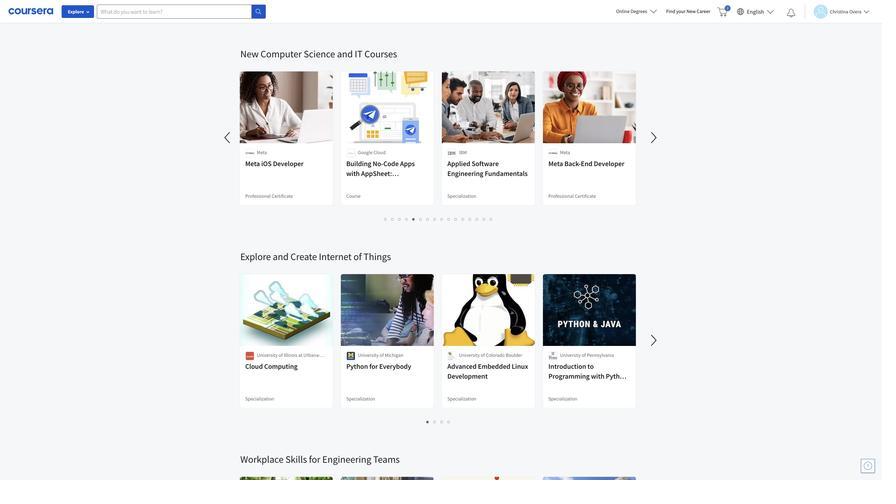 Task type: vqa. For each thing, say whether or not it's contained in the screenshot.
algebra,
no



Task type: describe. For each thing, give the bounding box(es) containing it.
online
[[617, 8, 630, 14]]

programming
[[549, 372, 590, 381]]

of for cloud computing
[[279, 352, 283, 359]]

professional for ios
[[245, 193, 271, 199]]

introduction to software product management course by university of alberta, image
[[543, 478, 637, 481]]

8
[[434, 216, 437, 223]]

2 button for 1 button for 3 'button' inside the explore and create internet of things carousel element
[[432, 418, 439, 426]]

1 vertical spatial for
[[309, 454, 321, 466]]

introduction to programming with python and java
[[549, 362, 628, 391]]

teams
[[374, 454, 400, 466]]

university for cloud
[[257, 352, 278, 359]]

15
[[483, 216, 489, 223]]

professional for back-
[[549, 193, 574, 199]]

10 11 12 13 14 15 16
[[448, 216, 496, 223]]

engineering inside applied software engineering fundamentals
[[448, 169, 484, 178]]

help center image
[[865, 462, 873, 471]]

ibm
[[459, 149, 467, 156]]

1 button for 3 'button' inside the explore and create internet of things carousel element
[[425, 418, 432, 426]]

your
[[677, 8, 686, 14]]

6 button
[[418, 215, 425, 223]]

university of colorado boulder
[[459, 352, 523, 359]]

computing
[[264, 362, 298, 371]]

for inside explore and create internet of things carousel element
[[370, 362, 378, 371]]

shopping cart: 1 item image
[[718, 5, 731, 17]]

overa
[[850, 8, 862, 15]]

explore button
[[62, 5, 94, 18]]

university for introduction
[[561, 352, 581, 359]]

specialization for introduction to programming with python and java
[[549, 396, 578, 402]]

find
[[667, 8, 676, 14]]

michigan
[[385, 352, 404, 359]]

9
[[441, 216, 444, 223]]

christina overa button
[[805, 4, 870, 19]]

3 button inside explore and create internet of things carousel element
[[439, 418, 446, 426]]

list inside new computer science and it courses carousel element
[[241, 215, 637, 223]]

meta right meta image
[[561, 149, 571, 156]]

10 button
[[446, 215, 454, 223]]

google cloud
[[358, 149, 386, 156]]

15 button
[[481, 215, 489, 223]]

3 for 3 'button' inside the new computer science and it courses carousel element
[[399, 216, 401, 223]]

university of pennsylvania
[[561, 352, 615, 359]]

and inside introduction to programming with python and java
[[549, 382, 560, 391]]

of for advanced embedded linux development
[[481, 352, 485, 359]]

specialization for advanced embedded linux development
[[448, 396, 477, 402]]

11 button
[[453, 215, 461, 223]]

internet
[[319, 251, 352, 263]]

0 horizontal spatial and
[[273, 251, 289, 263]]

professional certificate for ios
[[245, 193, 293, 199]]

everybody
[[380, 362, 412, 371]]

16 button
[[488, 215, 496, 223]]

building no-code apps with appsheet: foundations
[[347, 159, 415, 188]]

workplace skills for engineering teams carousel element
[[237, 432, 883, 481]]

java
[[562, 382, 576, 391]]

ibm image
[[448, 149, 457, 158]]

1 vertical spatial engineering
[[323, 454, 372, 466]]

explore and create internet of things carousel element
[[237, 229, 883, 432]]

2 for 3 'button' inside the new computer science and it courses carousel element
[[392, 216, 394, 223]]

next slide image
[[646, 129, 663, 146]]

14 button
[[474, 215, 482, 223]]

What do you want to learn? text field
[[97, 4, 252, 19]]

foundations
[[347, 179, 384, 188]]

of left things
[[354, 251, 362, 263]]

new computer science and it courses
[[241, 48, 397, 60]]

boulder
[[506, 352, 523, 359]]

6
[[420, 216, 423, 223]]

embedded
[[478, 362, 511, 371]]

cloud computing
[[245, 362, 298, 371]]

next slide image
[[646, 332, 663, 349]]

2 developer from the left
[[594, 159, 625, 168]]

english
[[748, 8, 765, 15]]

3 for 3 'button' inside the explore and create internet of things carousel element
[[441, 419, 444, 426]]

champaign
[[257, 359, 281, 366]]

software
[[472, 159, 499, 168]]

cloud inside new computer science and it courses carousel element
[[374, 149, 386, 156]]

of for introduction to programming with python and java
[[582, 352, 586, 359]]

9 button
[[439, 215, 446, 223]]

certificate for end
[[575, 193, 597, 199]]

10
[[448, 216, 454, 223]]

certificate for developer
[[272, 193, 293, 199]]

professional certificate for back-
[[549, 193, 597, 199]]

university of illinois at urbana-champaign image
[[245, 352, 254, 361]]

development
[[448, 372, 488, 381]]

specialization for python for everybody
[[347, 396, 376, 402]]

coding interview preparation course by meta, image
[[240, 478, 333, 481]]

16
[[490, 216, 496, 223]]

explore and create internet of things
[[241, 251, 391, 263]]

introduction
[[549, 362, 587, 371]]

university of michigan image
[[347, 352, 355, 361]]

courses
[[365, 48, 397, 60]]

christina
[[831, 8, 849, 15]]

4 for 3 'button' inside the new computer science and it courses carousel element
[[406, 216, 408, 223]]

8 button
[[432, 215, 439, 223]]

2 button for 1 button corresponding to 3 'button' inside the new computer science and it courses carousel element
[[389, 215, 396, 223]]

university of pennsylvania image
[[549, 352, 558, 361]]

urbana-
[[304, 352, 320, 359]]

find your new career link
[[663, 7, 714, 16]]

agile project management course by google, image
[[341, 478, 434, 481]]

13 button
[[467, 215, 475, 223]]

applied software engineering fundamentals
[[448, 159, 528, 178]]

things
[[364, 251, 391, 263]]

with inside introduction to programming with python and java
[[592, 372, 605, 381]]

code
[[384, 159, 399, 168]]

12 button
[[460, 215, 468, 223]]



Task type: locate. For each thing, give the bounding box(es) containing it.
science
[[304, 48, 335, 60]]

0 horizontal spatial 1
[[385, 216, 387, 223]]

new right your
[[687, 8, 696, 14]]

0 horizontal spatial 1 button
[[382, 215, 389, 223]]

explore inside popup button
[[68, 8, 84, 15]]

1 horizontal spatial 4
[[448, 419, 451, 426]]

engineering
[[448, 169, 484, 178], [323, 454, 372, 466]]

3 button
[[396, 215, 404, 223], [439, 418, 446, 426]]

0 horizontal spatial for
[[309, 454, 321, 466]]

explore for explore
[[68, 8, 84, 15]]

online degrees
[[617, 8, 648, 14]]

0 horizontal spatial 2
[[392, 216, 394, 223]]

1 horizontal spatial for
[[370, 362, 378, 371]]

of left colorado
[[481, 352, 485, 359]]

1 university from the left
[[257, 352, 278, 359]]

1 vertical spatial explore
[[241, 251, 271, 263]]

cloud
[[374, 149, 386, 156], [245, 362, 263, 371]]

0 vertical spatial 2 button
[[389, 215, 396, 223]]

fundamentals
[[485, 169, 528, 178]]

2 button
[[389, 215, 396, 223], [432, 418, 439, 426]]

4 button for 3 'button' inside the new computer science and it courses carousel element
[[404, 215, 411, 223]]

list inside explore and create internet of things carousel element
[[241, 418, 637, 426]]

1 horizontal spatial with
[[592, 372, 605, 381]]

university of illinois at urbana- champaign
[[257, 352, 320, 366]]

2 button inside explore and create internet of things carousel element
[[432, 418, 439, 426]]

with down building
[[347, 169, 360, 178]]

python inside introduction to programming with python and java
[[606, 372, 628, 381]]

0 vertical spatial 4
[[406, 216, 408, 223]]

4 inside explore and create internet of things carousel element
[[448, 419, 451, 426]]

meta down meta icon
[[245, 159, 260, 168]]

0 horizontal spatial developer
[[273, 159, 304, 168]]

professional certificate down ios
[[245, 193, 293, 199]]

university up python for everybody
[[358, 352, 379, 359]]

certificate down the meta ios developer
[[272, 193, 293, 199]]

english button
[[735, 0, 777, 23]]

1 horizontal spatial new
[[687, 8, 696, 14]]

2
[[392, 216, 394, 223], [434, 419, 437, 426]]

1 horizontal spatial 1 button
[[425, 418, 432, 426]]

2 vertical spatial list
[[241, 418, 637, 426]]

specialization
[[448, 193, 477, 199], [245, 396, 274, 402], [347, 396, 376, 402], [448, 396, 477, 402], [549, 396, 578, 402]]

skills
[[286, 454, 307, 466]]

0 horizontal spatial with
[[347, 169, 360, 178]]

illinois
[[284, 352, 298, 359]]

university
[[257, 352, 278, 359], [358, 352, 379, 359], [459, 352, 480, 359], [561, 352, 581, 359]]

workplace skills for engineering teams
[[241, 454, 400, 466]]

1 horizontal spatial 1
[[427, 419, 430, 426]]

1 vertical spatial and
[[273, 251, 289, 263]]

christina overa
[[831, 8, 862, 15]]

1 horizontal spatial cloud
[[374, 149, 386, 156]]

1 vertical spatial 2 button
[[432, 418, 439, 426]]

specialization inside new computer science and it courses carousel element
[[448, 193, 477, 199]]

1
[[385, 216, 387, 223], [427, 419, 430, 426]]

0 vertical spatial for
[[370, 362, 378, 371]]

with
[[347, 169, 360, 178], [592, 372, 605, 381]]

1 horizontal spatial and
[[337, 48, 353, 60]]

0 vertical spatial with
[[347, 169, 360, 178]]

cloud up no-
[[374, 149, 386, 156]]

applied
[[448, 159, 471, 168]]

to
[[588, 362, 594, 371]]

workplace
[[241, 454, 284, 466]]

2 inside explore and create internet of things carousel element
[[434, 419, 437, 426]]

0 vertical spatial 2
[[392, 216, 394, 223]]

1 inside explore and create internet of things carousel element
[[427, 419, 430, 426]]

5
[[413, 216, 416, 223]]

1 horizontal spatial 3 button
[[439, 418, 446, 426]]

google cloud image
[[347, 149, 355, 158]]

14
[[476, 216, 482, 223]]

meta up ios
[[257, 149, 267, 156]]

1 horizontal spatial python
[[606, 372, 628, 381]]

0 horizontal spatial python
[[347, 362, 368, 371]]

0 horizontal spatial 2 button
[[389, 215, 396, 223]]

python down pennsylvania at right bottom
[[606, 372, 628, 381]]

university inside university of illinois at urbana- champaign
[[257, 352, 278, 359]]

1 certificate from the left
[[272, 193, 293, 199]]

hypothesis-driven development course by university of virginia, image
[[442, 478, 536, 481]]

developer right end
[[594, 159, 625, 168]]

1 vertical spatial cloud
[[245, 362, 263, 371]]

1 vertical spatial 1
[[427, 419, 430, 426]]

colorado
[[486, 352, 505, 359]]

3 university from the left
[[459, 352, 480, 359]]

11
[[455, 216, 461, 223]]

python
[[347, 362, 368, 371], [606, 372, 628, 381]]

2 list from the top
[[241, 215, 637, 223]]

4 for 3 'button' inside the explore and create internet of things carousel element
[[448, 419, 451, 426]]

0 vertical spatial python
[[347, 362, 368, 371]]

explore
[[68, 8, 84, 15], [241, 251, 271, 263]]

1 horizontal spatial certificate
[[575, 193, 597, 199]]

1 professional from the left
[[245, 193, 271, 199]]

0 vertical spatial 4 button
[[404, 215, 411, 223]]

back-
[[565, 159, 581, 168]]

explore for explore and create internet of things
[[241, 251, 271, 263]]

2 certificate from the left
[[575, 193, 597, 199]]

1 vertical spatial 2
[[434, 419, 437, 426]]

1 inside new computer science and it courses carousel element
[[385, 216, 387, 223]]

and left it on the left of page
[[337, 48, 353, 60]]

2 professional from the left
[[549, 193, 574, 199]]

meta image
[[549, 149, 558, 158]]

of up python for everybody
[[380, 352, 384, 359]]

0 horizontal spatial explore
[[68, 8, 84, 15]]

2 vertical spatial and
[[549, 382, 560, 391]]

1 horizontal spatial 3
[[441, 419, 444, 426]]

advanced
[[448, 362, 477, 371]]

1 horizontal spatial professional
[[549, 193, 574, 199]]

online degrees button
[[611, 4, 663, 19]]

no-
[[373, 159, 384, 168]]

meta ios developer
[[245, 159, 304, 168]]

university for python
[[358, 352, 379, 359]]

for right skills
[[309, 454, 321, 466]]

professional down ios
[[245, 193, 271, 199]]

1 professional certificate from the left
[[245, 193, 293, 199]]

course
[[347, 193, 361, 199]]

of for python for everybody
[[380, 352, 384, 359]]

4
[[406, 216, 408, 223], [448, 419, 451, 426]]

3 button inside new computer science and it courses carousel element
[[396, 215, 404, 223]]

7
[[427, 216, 430, 223]]

university up champaign
[[257, 352, 278, 359]]

certificate
[[272, 193, 293, 199], [575, 193, 597, 199]]

4 button
[[404, 215, 411, 223], [446, 418, 453, 426]]

0 horizontal spatial 3 button
[[396, 215, 404, 223]]

4 university from the left
[[561, 352, 581, 359]]

1 horizontal spatial 2
[[434, 419, 437, 426]]

for
[[370, 362, 378, 371], [309, 454, 321, 466]]

specialization for applied software engineering fundamentals
[[448, 193, 477, 199]]

3 list from the top
[[241, 418, 637, 426]]

new
[[687, 8, 696, 14], [241, 48, 259, 60]]

1 horizontal spatial explore
[[241, 251, 271, 263]]

0 vertical spatial 3 button
[[396, 215, 404, 223]]

cloud inside explore and create internet of things carousel element
[[245, 362, 263, 371]]

0 vertical spatial and
[[337, 48, 353, 60]]

1 vertical spatial list
[[241, 215, 637, 223]]

google
[[358, 149, 373, 156]]

university of michigan
[[358, 352, 404, 359]]

0 vertical spatial list
[[241, 12, 637, 20]]

meta back-end developer
[[549, 159, 625, 168]]

find your new career
[[667, 8, 711, 14]]

it
[[355, 48, 363, 60]]

python down university of michigan image
[[347, 362, 368, 371]]

1 developer from the left
[[273, 159, 304, 168]]

with down to
[[592, 372, 605, 381]]

and
[[337, 48, 353, 60], [273, 251, 289, 263], [549, 382, 560, 391]]

0 horizontal spatial new
[[241, 48, 259, 60]]

1 vertical spatial 4
[[448, 419, 451, 426]]

5 button
[[411, 215, 418, 223]]

career
[[697, 8, 711, 14]]

list
[[241, 12, 637, 20], [241, 215, 637, 223], [241, 418, 637, 426]]

for down university of michigan
[[370, 362, 378, 371]]

1 horizontal spatial 2 button
[[432, 418, 439, 426]]

2 inside new computer science and it courses carousel element
[[392, 216, 394, 223]]

12
[[462, 216, 468, 223]]

1 vertical spatial 1 button
[[425, 418, 432, 426]]

3 inside explore and create internet of things carousel element
[[441, 419, 444, 426]]

and left java
[[549, 382, 560, 391]]

with inside building no-code apps with appsheet: foundations
[[347, 169, 360, 178]]

0 horizontal spatial cloud
[[245, 362, 263, 371]]

university for advanced
[[459, 352, 480, 359]]

advanced embedded linux development
[[448, 362, 529, 381]]

1 horizontal spatial developer
[[594, 159, 625, 168]]

building
[[347, 159, 372, 168]]

previous slide image
[[219, 129, 236, 146]]

python for everybody
[[347, 362, 412, 371]]

at
[[299, 352, 303, 359]]

university of colorado boulder image
[[448, 352, 457, 361]]

2 university from the left
[[358, 352, 379, 359]]

new computer science and it courses carousel element
[[219, 26, 663, 229]]

0 vertical spatial 3
[[399, 216, 401, 223]]

0 horizontal spatial certificate
[[272, 193, 293, 199]]

0 horizontal spatial 4
[[406, 216, 408, 223]]

2 horizontal spatial and
[[549, 382, 560, 391]]

university up advanced
[[459, 352, 480, 359]]

professional
[[245, 193, 271, 199], [549, 193, 574, 199]]

pennsylvania
[[587, 352, 615, 359]]

meta down meta image
[[549, 159, 564, 168]]

of left illinois
[[279, 352, 283, 359]]

of inside university of illinois at urbana- champaign
[[279, 352, 283, 359]]

0 horizontal spatial professional certificate
[[245, 193, 293, 199]]

of left pennsylvania at right bottom
[[582, 352, 586, 359]]

1 horizontal spatial professional certificate
[[549, 193, 597, 199]]

1 vertical spatial 3
[[441, 419, 444, 426]]

1 horizontal spatial engineering
[[448, 169, 484, 178]]

professional down back-
[[549, 193, 574, 199]]

new left computer
[[241, 48, 259, 60]]

0 vertical spatial explore
[[68, 8, 84, 15]]

2 professional certificate from the left
[[549, 193, 597, 199]]

and left create on the bottom
[[273, 251, 289, 263]]

0 vertical spatial 1
[[385, 216, 387, 223]]

1 horizontal spatial 4 button
[[446, 418, 453, 426]]

apps
[[400, 159, 415, 168]]

coursera image
[[8, 6, 53, 17]]

0 vertical spatial 1 button
[[382, 215, 389, 223]]

developer
[[273, 159, 304, 168], [594, 159, 625, 168]]

0 horizontal spatial engineering
[[323, 454, 372, 466]]

university up introduction
[[561, 352, 581, 359]]

appsheet:
[[361, 169, 392, 178]]

professional certificate down back-
[[549, 193, 597, 199]]

4 button for 3 'button' inside the explore and create internet of things carousel element
[[446, 418, 453, 426]]

1 button for 3 'button' inside the new computer science and it courses carousel element
[[382, 215, 389, 223]]

1 list from the top
[[241, 12, 637, 20]]

cloud down university of illinois at urbana-champaign image
[[245, 362, 263, 371]]

4 inside new computer science and it courses carousel element
[[406, 216, 408, 223]]

0 horizontal spatial 3
[[399, 216, 401, 223]]

0 horizontal spatial professional
[[245, 193, 271, 199]]

0 vertical spatial cloud
[[374, 149, 386, 156]]

of
[[354, 251, 362, 263], [279, 352, 283, 359], [380, 352, 384, 359], [481, 352, 485, 359], [582, 352, 586, 359]]

ios
[[261, 159, 272, 168]]

1 vertical spatial with
[[592, 372, 605, 381]]

create
[[291, 251, 317, 263]]

3 inside new computer science and it courses carousel element
[[399, 216, 401, 223]]

3
[[399, 216, 401, 223], [441, 419, 444, 426]]

2 for 3 'button' inside the explore and create internet of things carousel element
[[434, 419, 437, 426]]

developer right ios
[[273, 159, 304, 168]]

1 vertical spatial 3 button
[[439, 418, 446, 426]]

specialization for cloud computing
[[245, 396, 274, 402]]

13
[[469, 216, 475, 223]]

computer
[[261, 48, 302, 60]]

1 vertical spatial python
[[606, 372, 628, 381]]

linux
[[512, 362, 529, 371]]

0 vertical spatial engineering
[[448, 169, 484, 178]]

meta image
[[245, 149, 254, 158]]

degrees
[[631, 8, 648, 14]]

show notifications image
[[788, 9, 796, 17]]

None search field
[[97, 4, 266, 19]]

1 vertical spatial 4 button
[[446, 418, 453, 426]]

certificate down "meta back-end developer"
[[575, 193, 597, 199]]

meta
[[257, 149, 267, 156], [561, 149, 571, 156], [245, 159, 260, 168], [549, 159, 564, 168]]

0 vertical spatial new
[[687, 8, 696, 14]]

end
[[581, 159, 593, 168]]

1 vertical spatial new
[[241, 48, 259, 60]]

0 horizontal spatial 4 button
[[404, 215, 411, 223]]

7 button
[[425, 215, 432, 223]]



